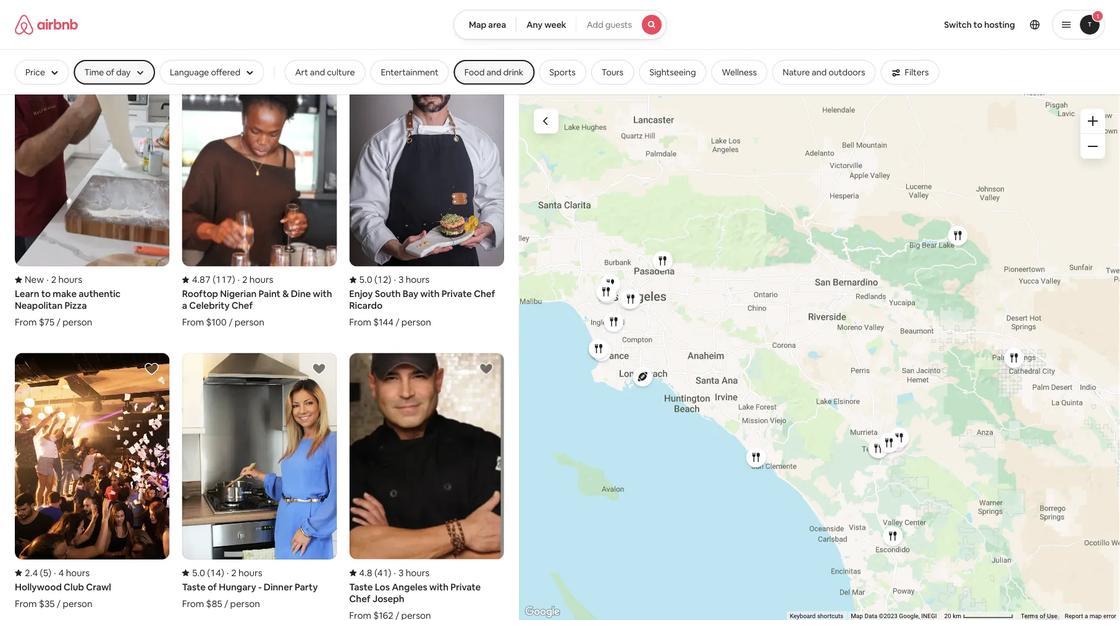 Task type: vqa. For each thing, say whether or not it's contained in the screenshot.
the leftmost 28 Button
no



Task type: describe. For each thing, give the bounding box(es) containing it.
nigerian
[[220, 288, 257, 300]]

use
[[1047, 613, 1058, 620]]

sightseeing
[[650, 67, 696, 78]]

a inside rooftop nigerian paint & dine with a celebrity chef from $100 / person
[[182, 300, 187, 312]]

from inside learn to make authentic neapolitan pizza from $75 / person
[[15, 316, 37, 328]]

km
[[953, 613, 961, 620]]

zoom out image
[[1088, 141, 1098, 151]]

hours for make
[[58, 274, 82, 286]]

cook
[[53, 0, 74, 6]]

/ inside learn to make authentic neapolitan pizza from $75 / person
[[57, 316, 60, 328]]

learn to make authentic neapolitan pizza group
[[15, 60, 170, 328]]

3 for 5.0 (12)
[[398, 274, 404, 286]]

art and culture
[[295, 67, 355, 78]]

to for cook
[[41, 0, 51, 6]]

add guests
[[587, 19, 632, 30]]

switch to hosting
[[944, 19, 1015, 30]]

inegi
[[921, 613, 937, 620]]

profile element
[[682, 0, 1105, 49]]

true
[[76, 0, 95, 6]]

terms of use
[[1021, 613, 1058, 620]]

hours inside taste los angeles with private chef joseph group
[[406, 567, 430, 579]]

angeles
[[392, 581, 427, 593]]

&
[[282, 288, 289, 300]]

any
[[527, 19, 543, 30]]

crawl
[[86, 581, 111, 593]]

keyboard shortcuts button
[[790, 612, 843, 620]]

$144
[[373, 316, 393, 329]]

4.87 (117)
[[192, 274, 235, 286]]

(117)
[[213, 274, 235, 286]]

with inside rooftop nigerian paint & dine with a celebrity chef from $100 / person
[[313, 288, 332, 300]]

keyboard shortcuts
[[790, 613, 843, 620]]

filters button
[[881, 60, 939, 85]]

food and drink
[[464, 67, 523, 78]]

taste los angeles with private chef joseph group
[[349, 353, 504, 620]]

20
[[944, 613, 951, 620]]

authentic
[[79, 288, 121, 300]]

(14)
[[207, 567, 224, 579]]

outdoors
[[829, 67, 865, 78]]

of for taste
[[208, 581, 217, 593]]

any week button
[[516, 10, 577, 40]]

google,
[[899, 613, 920, 620]]

map for map data ©2023 google, inegi
[[851, 613, 863, 620]]

enjoy south bay with private chef ricardo group
[[349, 60, 504, 329]]

rooftop nigerian paint & dine with a celebrity chef group
[[182, 60, 337, 328]]

to for make
[[41, 288, 51, 300]]

art
[[295, 67, 308, 78]]

nature and outdoors
[[783, 67, 865, 78]]

20 km
[[944, 613, 963, 620]]

©2023
[[879, 613, 898, 620]]

and for nature
[[812, 67, 827, 78]]

· for new
[[46, 274, 49, 286]]

from inside learn to cook true traditional mexican from $60 / person
[[15, 22, 37, 34]]

zoom in image
[[1088, 116, 1098, 126]]

1
[[1097, 12, 1099, 20]]

taste for taste of hungary - dinner party from $85 / person
[[182, 581, 206, 593]]

· 3 hours for 5.0 (12)
[[394, 274, 430, 286]]

map data ©2023 google, inegi
[[851, 613, 937, 620]]

sports
[[549, 67, 576, 78]]

hollywood club crawl group
[[15, 353, 170, 610]]

private for taste los angeles with private chef joseph
[[451, 581, 481, 593]]

· 2 hours for paint
[[238, 274, 273, 286]]

from inside enjoy south bay with private chef ricardo from $144 / person
[[349, 316, 371, 329]]

rooftop
[[182, 288, 218, 300]]

· 2 hours for hungary
[[227, 567, 262, 579]]

20 km button
[[941, 612, 1017, 620]]

bay
[[403, 288, 418, 300]]

$85
[[206, 598, 222, 610]]

Wellness button
[[711, 60, 767, 85]]

add guests button
[[576, 10, 667, 40]]

switch
[[944, 19, 972, 30]]

add to wishlist image for 3 hours
[[479, 69, 494, 84]]

(12)
[[374, 274, 391, 286]]

(5)
[[40, 567, 51, 579]]

from inside rooftop nigerian paint & dine with a celebrity chef from $100 / person
[[182, 316, 204, 328]]

$75
[[39, 316, 55, 328]]

learn to make authentic neapolitan pizza from $75 / person
[[15, 288, 121, 328]]

party
[[295, 581, 318, 593]]

report a map error
[[1065, 613, 1117, 620]]

area
[[488, 19, 506, 30]]

ricardo
[[349, 300, 383, 312]]

of for terms
[[1040, 613, 1046, 620]]

Sports button
[[539, 60, 586, 85]]

5.0 out of 5 average rating,  14 reviews image
[[182, 567, 224, 579]]

/ inside the hollywood club crawl from $35 / person
[[57, 598, 61, 610]]

· for 4.8 (41)
[[394, 567, 396, 579]]

new
[[25, 274, 44, 286]]

drink
[[503, 67, 523, 78]]

switch to hosting link
[[937, 12, 1023, 38]]

language offered button
[[159, 60, 264, 85]]

4
[[59, 567, 64, 579]]

from inside the hollywood club crawl from $35 / person
[[15, 598, 37, 610]]

Food and drink button
[[454, 60, 534, 85]]

· for 5.0 (12)
[[394, 274, 396, 286]]

person inside learn to cook true traditional mexican from $60 / person
[[63, 22, 93, 34]]

celebrity
[[189, 300, 230, 312]]

language
[[170, 67, 209, 78]]

person inside taste of hungary - dinner party from $85 / person
[[230, 598, 260, 610]]

from inside taste of hungary - dinner party from $85 / person
[[182, 598, 204, 610]]

$35
[[39, 598, 55, 610]]

/ inside rooftop nigerian paint & dine with a celebrity chef from $100 / person
[[229, 316, 233, 328]]

4.8 out of 5 average rating,  41 reviews image
[[349, 567, 391, 579]]

hours for crawl
[[66, 567, 90, 579]]

rooftop nigerian paint & dine with a celebrity chef from $100 / person
[[182, 288, 332, 328]]

map
[[1090, 613, 1102, 620]]

chef for enjoy south bay with private chef ricardo from $144 / person
[[474, 288, 495, 300]]

/ inside learn to cook true traditional mexican from $60 / person
[[57, 22, 61, 34]]

taste for taste los angeles with private chef joseph
[[349, 581, 373, 593]]

price
[[25, 67, 45, 78]]

learn to cook true traditional mexican from $60 / person
[[15, 0, 142, 34]]

private for enjoy south bay with private chef ricardo from $144 / person
[[442, 288, 472, 300]]

hollywood
[[15, 581, 62, 593]]

terms
[[1021, 613, 1038, 620]]

add to wishlist image for hollywood club crawl from $35 / person
[[144, 362, 159, 377]]

with for enjoy south bay with private chef ricardo from $144 / person
[[420, 288, 440, 300]]

tours
[[602, 67, 624, 78]]

nature
[[783, 67, 810, 78]]

club
[[64, 581, 84, 593]]

· 2 hours for make
[[46, 274, 82, 286]]



Task type: locate. For each thing, give the bounding box(es) containing it.
2 for 4.87 (117)
[[242, 274, 247, 286]]

from down the ricardo
[[349, 316, 371, 329]]

add to wishlist image inside learn to make authentic neapolitan pizza group
[[144, 69, 159, 84]]

none search field containing map area
[[454, 10, 667, 40]]

private inside enjoy south bay with private chef ricardo from $144 / person
[[442, 288, 472, 300]]

/ inside enjoy south bay with private chef ricardo from $144 / person
[[396, 316, 399, 329]]

to inside learn to cook true traditional mexican from $60 / person
[[41, 0, 51, 6]]

/
[[57, 22, 61, 34], [57, 316, 60, 328], [229, 316, 233, 328], [396, 316, 399, 329], [57, 598, 61, 610], [224, 598, 228, 610]]

person down true
[[63, 22, 93, 34]]

chef
[[474, 288, 495, 300], [232, 300, 253, 312], [349, 593, 371, 605]]

hours inside 'hollywood club crawl' 'group'
[[66, 567, 90, 579]]

Tours button
[[591, 60, 634, 85]]

taste inside taste los angeles with private chef joseph
[[349, 581, 373, 593]]

learn for learn to make authentic neapolitan pizza from $75 / person
[[15, 288, 39, 300]]

of left use
[[1040, 613, 1046, 620]]

1 horizontal spatial chef
[[349, 593, 371, 605]]

· 2 hours up hungary
[[227, 567, 262, 579]]

2 horizontal spatial and
[[812, 67, 827, 78]]

and inside food and drink 'button'
[[487, 67, 502, 78]]

hours up paint at top
[[250, 274, 273, 286]]

1 vertical spatial · 3 hours
[[394, 567, 430, 579]]

from left $85
[[182, 598, 204, 610]]

0 vertical spatial · 3 hours
[[394, 274, 430, 286]]

a left map
[[1085, 613, 1088, 620]]

2 up nigerian
[[242, 274, 247, 286]]

· up nigerian
[[238, 274, 240, 286]]

0 horizontal spatial map
[[469, 19, 487, 30]]

person inside learn to make authentic neapolitan pizza from $75 / person
[[63, 316, 92, 328]]

/ right $100
[[229, 316, 233, 328]]

5.0 out of 5 average rating,  12 reviews image
[[349, 274, 391, 286]]

report
[[1065, 613, 1083, 620]]

add to wishlist image inside enjoy south bay with private chef ricardo group
[[479, 69, 494, 84]]

offered
[[211, 67, 240, 78]]

with right dine
[[313, 288, 332, 300]]

to inside profile "element"
[[974, 19, 983, 30]]

· inside rooftop nigerian paint & dine with a celebrity chef group
[[238, 274, 240, 286]]

1 horizontal spatial 5.0
[[359, 274, 372, 286]]

1 vertical spatial 3
[[398, 567, 404, 579]]

0 vertical spatial of
[[208, 581, 217, 593]]

1 and from the left
[[310, 67, 325, 78]]

dine
[[291, 288, 311, 300]]

shortcuts
[[817, 613, 843, 620]]

Nature and outdoors button
[[772, 60, 876, 85]]

· 2 hours inside taste of hungary - dinner party group
[[227, 567, 262, 579]]

and right 'nature'
[[812, 67, 827, 78]]

0 horizontal spatial a
[[182, 300, 187, 312]]

2 inside learn to make authentic neapolitan pizza group
[[51, 274, 56, 286]]

from left $100
[[182, 316, 204, 328]]

0 vertical spatial 3
[[398, 274, 404, 286]]

1 taste from the left
[[182, 581, 206, 593]]

2 up make
[[51, 274, 56, 286]]

2 vertical spatial to
[[41, 288, 51, 300]]

dinner
[[264, 581, 293, 593]]

with inside taste los angeles with private chef joseph
[[429, 581, 449, 593]]

· right "(14)"
[[227, 567, 229, 579]]

person inside enjoy south bay with private chef ricardo from $144 / person
[[401, 316, 431, 329]]

map area button
[[454, 10, 517, 40]]

/ right $85
[[224, 598, 228, 610]]

person inside the hollywood club crawl from $35 / person
[[63, 598, 92, 610]]

2 3 from the top
[[398, 567, 404, 579]]

· 2 hours
[[46, 274, 82, 286], [238, 274, 273, 286], [227, 567, 262, 579]]

pizza
[[64, 300, 87, 312]]

paint
[[259, 288, 280, 300]]

· 3 hours up bay on the top
[[394, 274, 430, 286]]

hours for paint
[[250, 274, 273, 286]]

to right switch
[[974, 19, 983, 30]]

· 3 hours up "angeles"
[[394, 567, 430, 579]]

hours inside enjoy south bay with private chef ricardo group
[[406, 274, 430, 286]]

/ right "$75"
[[57, 316, 60, 328]]

/ right $35
[[57, 598, 61, 610]]

entertainment
[[381, 67, 438, 78]]

any week
[[527, 19, 566, 30]]

2 taste from the left
[[349, 581, 373, 593]]

price button
[[15, 60, 69, 85]]

with right "angeles"
[[429, 581, 449, 593]]

· right (41)
[[394, 567, 396, 579]]

5.0 left "(14)"
[[192, 567, 205, 579]]

0 horizontal spatial and
[[310, 67, 325, 78]]

Art and culture button
[[285, 60, 365, 85]]

2
[[51, 274, 56, 286], [242, 274, 247, 286], [231, 567, 236, 579]]

$100
[[206, 316, 227, 328]]

4.8 (41)
[[359, 567, 391, 579]]

5.0 for 5.0 (14)
[[192, 567, 205, 579]]

1 horizontal spatial add to wishlist image
[[479, 69, 494, 84]]

0 horizontal spatial chef
[[232, 300, 253, 312]]

1 horizontal spatial taste
[[349, 581, 373, 593]]

add to wishlist image for learn to make authentic neapolitan pizza from $75 / person
[[144, 69, 159, 84]]

0 vertical spatial 5.0
[[359, 274, 372, 286]]

person down hungary
[[230, 598, 260, 610]]

· 4 hours
[[54, 567, 90, 579]]

hours inside taste of hungary - dinner party group
[[239, 567, 262, 579]]

terms of use link
[[1021, 613, 1058, 620]]

5.0 for 5.0 (12)
[[359, 274, 372, 286]]

0 horizontal spatial 5.0
[[192, 567, 205, 579]]

/ right $144
[[396, 316, 399, 329]]

· for 2.4 (5)
[[54, 567, 56, 579]]

· 2 hours inside learn to make authentic neapolitan pizza group
[[46, 274, 82, 286]]

report a map error link
[[1065, 613, 1117, 620]]

· left 4
[[54, 567, 56, 579]]

/ right $60
[[57, 22, 61, 34]]

2 horizontal spatial chef
[[474, 288, 495, 300]]

· 2 hours up make
[[46, 274, 82, 286]]

3 up "angeles"
[[398, 567, 404, 579]]

hours inside rooftop nigerian paint & dine with a celebrity chef group
[[250, 274, 273, 286]]

hours up club
[[66, 567, 90, 579]]

3 and from the left
[[812, 67, 827, 78]]

joseph
[[373, 593, 404, 605]]

4.8
[[359, 567, 372, 579]]

· 2 hours inside rooftop nigerian paint & dine with a celebrity chef group
[[238, 274, 273, 286]]

Entertainment button
[[370, 60, 449, 85]]

1 horizontal spatial of
[[1040, 613, 1046, 620]]

add to wishlist image right art
[[312, 69, 326, 84]]

(41)
[[374, 567, 391, 579]]

0 horizontal spatial 2
[[51, 274, 56, 286]]

2 add to wishlist image from the left
[[479, 69, 494, 84]]

week
[[544, 19, 566, 30]]

map left area
[[469, 19, 487, 30]]

add to wishlist image
[[144, 69, 159, 84], [144, 362, 159, 377], [312, 362, 326, 377], [479, 362, 494, 377]]

5.0 inside enjoy south bay with private chef ricardo group
[[359, 274, 372, 286]]

taste down 5.0 out of 5 average rating,  14 reviews image
[[182, 581, 206, 593]]

0 horizontal spatial add to wishlist image
[[312, 69, 326, 84]]

4.87
[[192, 274, 211, 286]]

1 vertical spatial a
[[1085, 613, 1088, 620]]

to
[[41, 0, 51, 6], [974, 19, 983, 30], [41, 288, 51, 300]]

and
[[310, 67, 325, 78], [487, 67, 502, 78], [812, 67, 827, 78]]

hours for bay
[[406, 274, 430, 286]]

2 inside rooftop nigerian paint & dine with a celebrity chef group
[[242, 274, 247, 286]]

0 vertical spatial to
[[41, 0, 51, 6]]

0 vertical spatial a
[[182, 300, 187, 312]]

learn down new experience icon
[[15, 288, 39, 300]]

1 vertical spatial of
[[1040, 613, 1046, 620]]

add to wishlist image left drink
[[479, 69, 494, 84]]

learn to cook true traditional mexican group
[[15, 0, 170, 34]]

· right (12)
[[394, 274, 396, 286]]

food
[[464, 67, 485, 78]]

0 horizontal spatial taste
[[182, 581, 206, 593]]

2.4 out of 5 average rating,  5 reviews image
[[15, 567, 51, 579]]

add to wishlist image for taste of hungary - dinner party from $85 / person
[[312, 362, 326, 377]]

person inside rooftop nigerian paint & dine with a celebrity chef from $100 / person
[[235, 316, 264, 328]]

hollywood club crawl from $35 / person
[[15, 581, 111, 610]]

· inside learn to make authentic neapolitan pizza group
[[46, 274, 49, 286]]

learn
[[15, 0, 39, 6], [15, 288, 39, 300]]

1 add to wishlist image from the left
[[312, 69, 326, 84]]

1 horizontal spatial and
[[487, 67, 502, 78]]

taste of hungary - dinner party from $85 / person
[[182, 581, 318, 610]]

1 vertical spatial private
[[451, 581, 481, 593]]

1 vertical spatial to
[[974, 19, 983, 30]]

traditional
[[97, 0, 142, 6]]

from left "$75"
[[15, 316, 37, 328]]

0 vertical spatial learn
[[15, 0, 39, 6]]

add to wishlist image for 2 hours
[[312, 69, 326, 84]]

hours up -
[[239, 567, 262, 579]]

of inside taste of hungary - dinner party from $85 / person
[[208, 581, 217, 593]]

2 learn from the top
[[15, 288, 39, 300]]

of
[[208, 581, 217, 593], [1040, 613, 1046, 620]]

2 up hungary
[[231, 567, 236, 579]]

4.87 out of 5 average rating,  117 reviews image
[[182, 274, 235, 286]]

map inside button
[[469, 19, 487, 30]]

·
[[46, 274, 49, 286], [238, 274, 240, 286], [394, 274, 396, 286], [54, 567, 56, 579], [227, 567, 229, 579], [394, 567, 396, 579]]

with right bay on the top
[[420, 288, 440, 300]]

person down nigerian
[[235, 316, 264, 328]]

1 horizontal spatial 2
[[231, 567, 236, 579]]

south
[[375, 288, 401, 300]]

to down new
[[41, 288, 51, 300]]

1 vertical spatial learn
[[15, 288, 39, 300]]

taste los angeles with private chef joseph
[[349, 581, 481, 605]]

5.0
[[359, 274, 372, 286], [192, 567, 205, 579]]

hours up make
[[58, 274, 82, 286]]

· 3 hours inside taste los angeles with private chef joseph group
[[394, 567, 430, 579]]

filters
[[905, 67, 929, 78]]

person down bay on the top
[[401, 316, 431, 329]]

2 · 3 hours from the top
[[394, 567, 430, 579]]

1 vertical spatial 5.0
[[192, 567, 205, 579]]

and inside art and culture button
[[310, 67, 325, 78]]

5.0 (12)
[[359, 274, 391, 286]]

2 and from the left
[[487, 67, 502, 78]]

hours
[[58, 274, 82, 286], [250, 274, 273, 286], [406, 274, 430, 286], [66, 567, 90, 579], [239, 567, 262, 579], [406, 567, 430, 579]]

0 horizontal spatial of
[[208, 581, 217, 593]]

person
[[63, 22, 93, 34], [63, 316, 92, 328], [235, 316, 264, 328], [401, 316, 431, 329], [63, 598, 92, 610], [230, 598, 260, 610]]

1 3 from the top
[[398, 274, 404, 286]]

enjoy
[[349, 288, 373, 300]]

hours up bay on the top
[[406, 274, 430, 286]]

· for 5.0 (14)
[[227, 567, 229, 579]]

from down the hollywood
[[15, 598, 37, 610]]

2.4
[[25, 567, 38, 579]]

private right "angeles"
[[451, 581, 481, 593]]

to inside learn to make authentic neapolitan pizza from $75 / person
[[41, 288, 51, 300]]

and left drink
[[487, 67, 502, 78]]

· inside taste of hungary - dinner party group
[[227, 567, 229, 579]]

a
[[182, 300, 187, 312], [1085, 613, 1088, 620]]

add to wishlist image
[[312, 69, 326, 84], [479, 69, 494, 84]]

person down club
[[63, 598, 92, 610]]

learn inside learn to cook true traditional mexican from $60 / person
[[15, 0, 39, 6]]

· for 4.87 (117)
[[238, 274, 240, 286]]

2 for 5.0 (14)
[[231, 567, 236, 579]]

enjoy south bay with private chef ricardo from $144 / person
[[349, 288, 495, 329]]

google image
[[522, 604, 563, 620]]

Sightseeing button
[[639, 60, 707, 85]]

None search field
[[454, 10, 667, 40]]

· inside 'hollywood club crawl' 'group'
[[54, 567, 56, 579]]

data
[[865, 613, 877, 620]]

hours inside learn to make authentic neapolitan pizza group
[[58, 274, 82, 286]]

taste down 4.8
[[349, 581, 373, 593]]

hours for hungary
[[239, 567, 262, 579]]

· 2 hours up paint at top
[[238, 274, 273, 286]]

of down "(14)"
[[208, 581, 217, 593]]

from down the mexican
[[15, 22, 37, 34]]

/ inside taste of hungary - dinner party from $85 / person
[[224, 598, 228, 610]]

3 for 4.8 (41)
[[398, 567, 404, 579]]

mexican
[[15, 6, 51, 18]]

1 button
[[1052, 10, 1105, 40]]

language offered
[[170, 67, 240, 78]]

person down pizza
[[63, 316, 92, 328]]

private
[[442, 288, 472, 300], [451, 581, 481, 593]]

keyboard
[[790, 613, 816, 620]]

google map
showing 20 experiences. region
[[519, 94, 1120, 620]]

make
[[53, 288, 77, 300]]

learn up $60
[[15, 0, 39, 6]]

guests
[[605, 19, 632, 30]]

to for hosting
[[974, 19, 983, 30]]

culture
[[327, 67, 355, 78]]

· 3 hours for 4.8 (41)
[[394, 567, 430, 579]]

add to wishlist image inside rooftop nigerian paint & dine with a celebrity chef group
[[312, 69, 326, 84]]

· 3 hours inside enjoy south bay with private chef ricardo group
[[394, 274, 430, 286]]

taste
[[182, 581, 206, 593], [349, 581, 373, 593]]

3 up bay on the top
[[398, 274, 404, 286]]

0 vertical spatial private
[[442, 288, 472, 300]]

taste of hungary - dinner party group
[[182, 353, 337, 610]]

and right art
[[310, 67, 325, 78]]

neapolitan
[[15, 300, 63, 312]]

chef for taste los angeles with private chef joseph
[[349, 593, 371, 605]]

from
[[15, 22, 37, 34], [15, 316, 37, 328], [182, 316, 204, 328], [349, 316, 371, 329], [15, 598, 37, 610], [182, 598, 204, 610]]

to left cook
[[41, 0, 51, 6]]

new experience image
[[15, 274, 44, 286]]

wellness
[[722, 67, 757, 78]]

map for map area
[[469, 19, 487, 30]]

chef inside enjoy south bay with private chef ricardo from $144 / person
[[474, 288, 495, 300]]

taste inside taste of hungary - dinner party from $85 / person
[[182, 581, 206, 593]]

hungary
[[219, 581, 256, 593]]

1 horizontal spatial a
[[1085, 613, 1088, 620]]

· inside enjoy south bay with private chef ricardo group
[[394, 274, 396, 286]]

3 inside taste los angeles with private chef joseph group
[[398, 567, 404, 579]]

3 inside enjoy south bay with private chef ricardo group
[[398, 274, 404, 286]]

map area
[[469, 19, 506, 30]]

1 horizontal spatial map
[[851, 613, 863, 620]]

private right bay on the top
[[442, 288, 472, 300]]

2 for new
[[51, 274, 56, 286]]

1 vertical spatial map
[[851, 613, 863, 620]]

2 horizontal spatial 2
[[242, 274, 247, 286]]

with for taste los angeles with private chef joseph
[[429, 581, 449, 593]]

2 inside taste of hungary - dinner party group
[[231, 567, 236, 579]]

map left data at the right bottom of the page
[[851, 613, 863, 620]]

and inside 'nature and outdoors' button
[[812, 67, 827, 78]]

5.0 inside taste of hungary - dinner party group
[[192, 567, 205, 579]]

· 3 hours
[[394, 274, 430, 286], [394, 567, 430, 579]]

-
[[258, 581, 262, 593]]

hours up "angeles"
[[406, 567, 430, 579]]

hosting
[[984, 19, 1015, 30]]

a left celebrity
[[182, 300, 187, 312]]

5.0 up enjoy
[[359, 274, 372, 286]]

with inside enjoy south bay with private chef ricardo from $144 / person
[[420, 288, 440, 300]]

add
[[587, 19, 604, 30]]

learn inside learn to make authentic neapolitan pizza from $75 / person
[[15, 288, 39, 300]]

learn for learn to cook true traditional mexican from $60 / person
[[15, 0, 39, 6]]

1 learn from the top
[[15, 0, 39, 6]]

los
[[375, 581, 390, 593]]

chef inside rooftop nigerian paint & dine with a celebrity chef from $100 / person
[[232, 300, 253, 312]]

private inside taste los angeles with private chef joseph
[[451, 581, 481, 593]]

· right new
[[46, 274, 49, 286]]

0 vertical spatial map
[[469, 19, 487, 30]]

and for art
[[310, 67, 325, 78]]

error
[[1103, 613, 1117, 620]]

and for food
[[487, 67, 502, 78]]

1 · 3 hours from the top
[[394, 274, 430, 286]]

· inside taste los angeles with private chef joseph group
[[394, 567, 396, 579]]

chef inside taste los angeles with private chef joseph
[[349, 593, 371, 605]]



